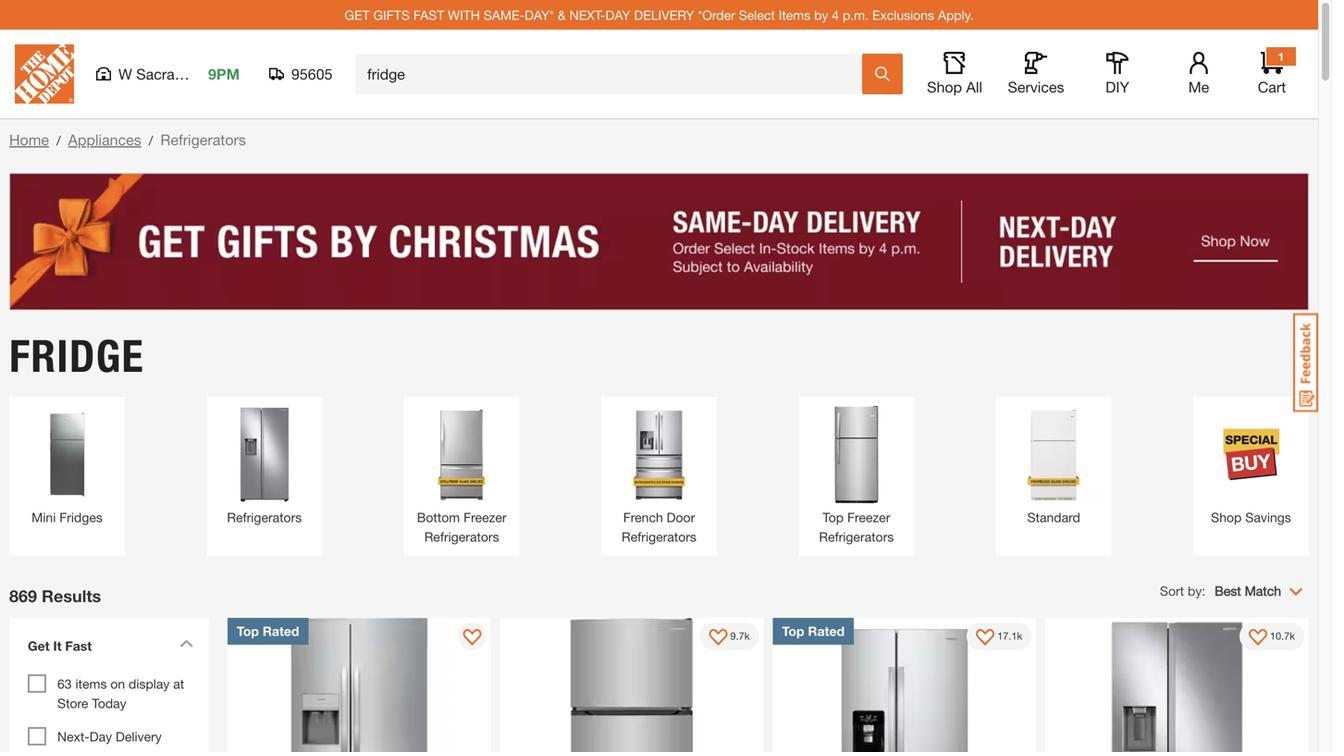 Task type: vqa. For each thing, say whether or not it's contained in the screenshot.
the home link
yes



Task type: describe. For each thing, give the bounding box(es) containing it.
10.7k button
[[1240, 623, 1305, 650]]

get it fast
[[28, 638, 92, 654]]

store
[[57, 696, 88, 711]]

36 in. 25.6 cu. ft. side by side refrigerator in stainless steel, standard depth image
[[227, 618, 491, 752]]

mini fridges
[[32, 510, 103, 525]]

bottom
[[417, 510, 460, 525]]

17.1k
[[998, 630, 1023, 642]]

items
[[75, 676, 107, 692]]

with
[[448, 7, 480, 22]]

sponsored banner image
[[9, 173, 1309, 310]]

refrigerators link
[[216, 406, 313, 527]]

869 results
[[9, 586, 101, 606]]

mini fridges image
[[19, 406, 116, 503]]

match
[[1245, 583, 1282, 599]]

24.6 cu. ft. side by side refrigerator in fingerprint resistant stainless steel image
[[773, 618, 1037, 752]]

same-
[[484, 7, 525, 22]]

refrigerators down "refrigerators" image
[[227, 510, 302, 525]]

on
[[110, 676, 125, 692]]

*order
[[698, 7, 735, 22]]

95605
[[291, 65, 333, 83]]

by:
[[1188, 583, 1206, 599]]

fridges
[[59, 510, 103, 525]]

13.9 cu. ft. top freezer refrigerator, brushed steel image
[[500, 618, 764, 752]]

top freezer refrigerators
[[819, 510, 894, 545]]

9pm
[[208, 65, 240, 83]]

exclusions
[[873, 7, 935, 22]]

get it fast link
[[19, 627, 200, 670]]

fast
[[65, 638, 92, 654]]

day*
[[525, 7, 554, 22]]

door
[[667, 510, 695, 525]]

all
[[966, 78, 983, 96]]

cart 1
[[1258, 50, 1286, 96]]

next-day delivery
[[57, 729, 162, 744]]

top inside top freezer refrigerators
[[823, 510, 844, 525]]

standard
[[1028, 510, 1081, 525]]

w
[[118, 65, 132, 83]]

french door refrigerators image
[[611, 406, 708, 503]]

get
[[28, 638, 50, 654]]

w sacramento 9pm
[[118, 65, 240, 83]]

french
[[623, 510, 663, 525]]

shop savings image
[[1203, 406, 1300, 503]]

home / appliances / refrigerators
[[9, 131, 246, 149]]

sort by: best match
[[1160, 583, 1282, 599]]

refrigerators image
[[216, 406, 313, 503]]

4
[[832, 7, 839, 22]]

bottom freezer refrigerators image
[[413, 406, 510, 503]]

shop savings
[[1211, 510, 1292, 525]]

63
[[57, 676, 72, 692]]

shop all
[[927, 78, 983, 96]]

bottom freezer refrigerators link
[[413, 406, 510, 547]]

869
[[9, 586, 37, 606]]

What can we help you find today? search field
[[367, 55, 862, 93]]

top for '36 in. 25.6 cu. ft. side by side refrigerator in stainless steel, standard depth' image
[[237, 624, 259, 639]]

french door refrigerators link
[[611, 406, 708, 547]]

best
[[1215, 583, 1242, 599]]

cart
[[1258, 78, 1286, 96]]

french door refrigerators
[[622, 510, 697, 545]]

diy button
[[1088, 52, 1147, 96]]

feedback link image
[[1294, 313, 1319, 413]]

today
[[92, 696, 126, 711]]

display
[[129, 676, 170, 692]]

refrigerators down 9pm
[[160, 131, 246, 149]]

savings
[[1246, 510, 1292, 525]]

day
[[90, 729, 112, 744]]

caret icon image
[[179, 639, 193, 648]]

the home depot logo image
[[15, 44, 74, 104]]

refrigerators for top freezer refrigerators
[[819, 529, 894, 545]]



Task type: locate. For each thing, give the bounding box(es) containing it.
appliances link
[[68, 131, 141, 149]]

1 horizontal spatial freezer
[[848, 510, 891, 525]]

top rated for "24.6 cu. ft. side by side refrigerator in fingerprint resistant stainless steel" image
[[782, 624, 845, 639]]

refrigerators for french door refrigerators
[[622, 529, 697, 545]]

0 horizontal spatial shop
[[927, 78, 962, 96]]

0 horizontal spatial top rated
[[237, 624, 299, 639]]

delivery
[[634, 7, 694, 22]]

0 horizontal spatial /
[[56, 133, 61, 148]]

refrigerators
[[160, 131, 246, 149], [227, 510, 302, 525], [424, 529, 499, 545], [622, 529, 697, 545], [819, 529, 894, 545]]

0 horizontal spatial freezer
[[464, 510, 507, 525]]

rated for '36 in. 25.6 cu. ft. side by side refrigerator in stainless steel, standard depth' image
[[263, 624, 299, 639]]

mini fridges link
[[19, 406, 116, 527]]

next-day delivery link
[[57, 729, 162, 744]]

freezer for bottom freezer refrigerators
[[464, 510, 507, 525]]

me
[[1189, 78, 1210, 96]]

/
[[56, 133, 61, 148], [149, 133, 153, 148]]

1 vertical spatial shop
[[1211, 510, 1242, 525]]

freezer right bottom
[[464, 510, 507, 525]]

gifts
[[373, 7, 410, 22]]

mini
[[32, 510, 56, 525]]

1 horizontal spatial display image
[[1249, 629, 1268, 648]]

refrigerators down top freezer refrigerators image
[[819, 529, 894, 545]]

shop inside button
[[927, 78, 962, 96]]

diy
[[1106, 78, 1130, 96]]

1 horizontal spatial display image
[[709, 629, 728, 648]]

items
[[779, 7, 811, 22]]

1 top rated from the left
[[237, 624, 299, 639]]

2 horizontal spatial top
[[823, 510, 844, 525]]

freezer inside top freezer refrigerators
[[848, 510, 891, 525]]

apply.
[[938, 7, 974, 22]]

top rated
[[237, 624, 299, 639], [782, 624, 845, 639]]

0 horizontal spatial top
[[237, 624, 259, 639]]

2 display image from the left
[[709, 629, 728, 648]]

display image inside 10.7k dropdown button
[[1249, 629, 1268, 648]]

appliances
[[68, 131, 141, 149]]

freezer inside bottom freezer refrigerators
[[464, 510, 507, 525]]

display image for 10.7k
[[1249, 629, 1268, 648]]

17.1k button
[[967, 623, 1032, 650]]

36 in. 27.4 cu. ft. side by side refrigerator in fingerprint-resistant stainless steel, standard depth image
[[1046, 618, 1309, 752]]

freezer for top freezer refrigerators
[[848, 510, 891, 525]]

2 rated from the left
[[808, 624, 845, 639]]

top rated for '36 in. 25.6 cu. ft. side by side refrigerator in stainless steel, standard depth' image
[[237, 624, 299, 639]]

it
[[53, 638, 62, 654]]

shop all button
[[925, 52, 985, 96]]

2 top rated from the left
[[782, 624, 845, 639]]

1 horizontal spatial top
[[782, 624, 805, 639]]

9.7k
[[730, 630, 750, 642]]

9.7k button
[[700, 623, 759, 650]]

display image
[[463, 629, 482, 648], [709, 629, 728, 648]]

/ right home
[[56, 133, 61, 148]]

refrigerators inside bottom freezer refrigerators
[[424, 529, 499, 545]]

display image inside 9.7k dropdown button
[[709, 629, 728, 648]]

1 horizontal spatial rated
[[808, 624, 845, 639]]

shop
[[927, 78, 962, 96], [1211, 510, 1242, 525]]

day
[[606, 7, 631, 22]]

0 vertical spatial shop
[[927, 78, 962, 96]]

1 rated from the left
[[263, 624, 299, 639]]

1 horizontal spatial top rated
[[782, 624, 845, 639]]

95605 button
[[269, 65, 333, 83]]

0 horizontal spatial display image
[[463, 629, 482, 648]]

1 display image from the left
[[976, 629, 995, 648]]

display image left 17.1k
[[976, 629, 995, 648]]

display image for 17.1k
[[976, 629, 995, 648]]

1 freezer from the left
[[464, 510, 507, 525]]

shop left the 'savings'
[[1211, 510, 1242, 525]]

display image inside 17.1k dropdown button
[[976, 629, 995, 648]]

rated for "24.6 cu. ft. side by side refrigerator in fingerprint resistant stainless steel" image
[[808, 624, 845, 639]]

home
[[9, 131, 49, 149]]

sort
[[1160, 583, 1185, 599]]

2 / from the left
[[149, 133, 153, 148]]

1 horizontal spatial shop
[[1211, 510, 1242, 525]]

shop left all
[[927, 78, 962, 96]]

0 horizontal spatial rated
[[263, 624, 299, 639]]

refrigerators down bottom
[[424, 529, 499, 545]]

display image
[[976, 629, 995, 648], [1249, 629, 1268, 648]]

shop for shop savings
[[1211, 510, 1242, 525]]

top freezer refrigerators image
[[808, 406, 905, 503]]

top freezer refrigerators link
[[808, 406, 905, 547]]

standard image
[[1006, 406, 1103, 503]]

1 horizontal spatial /
[[149, 133, 153, 148]]

refrigerators down french
[[622, 529, 697, 545]]

63 items on display at store today
[[57, 676, 184, 711]]

at
[[173, 676, 184, 692]]

services
[[1008, 78, 1065, 96]]

top for "24.6 cu. ft. side by side refrigerator in fingerprint resistant stainless steel" image
[[782, 624, 805, 639]]

me button
[[1170, 52, 1229, 96]]

1 display image from the left
[[463, 629, 482, 648]]

freezer
[[464, 510, 507, 525], [848, 510, 891, 525]]

home link
[[9, 131, 49, 149]]

by
[[814, 7, 829, 22]]

0 horizontal spatial display image
[[976, 629, 995, 648]]

delivery
[[116, 729, 162, 744]]

top
[[823, 510, 844, 525], [237, 624, 259, 639], [782, 624, 805, 639]]

standard link
[[1006, 406, 1103, 527]]

bottom freezer refrigerators
[[417, 510, 507, 545]]

1
[[1279, 50, 1285, 63]]

&
[[558, 7, 566, 22]]

/ right the appliances
[[149, 133, 153, 148]]

next-
[[57, 729, 90, 744]]

services button
[[1007, 52, 1066, 96]]

sacramento
[[136, 65, 217, 83]]

display image left 10.7k
[[1249, 629, 1268, 648]]

refrigerators for bottom freezer refrigerators
[[424, 529, 499, 545]]

results
[[42, 586, 101, 606]]

rated
[[263, 624, 299, 639], [808, 624, 845, 639]]

next-
[[570, 7, 606, 22]]

fridge
[[9, 329, 144, 383]]

2 display image from the left
[[1249, 629, 1268, 648]]

2 freezer from the left
[[848, 510, 891, 525]]

fast
[[413, 7, 444, 22]]

get
[[345, 7, 370, 22]]

p.m.
[[843, 7, 869, 22]]

get gifts fast with same-day* & next-day delivery *order select items by 4 p.m. exclusions apply.
[[345, 7, 974, 22]]

1 / from the left
[[56, 133, 61, 148]]

freezer down top freezer refrigerators image
[[848, 510, 891, 525]]

select
[[739, 7, 775, 22]]

10.7k
[[1270, 630, 1295, 642]]

shop for shop all
[[927, 78, 962, 96]]

shop savings link
[[1203, 406, 1300, 527]]



